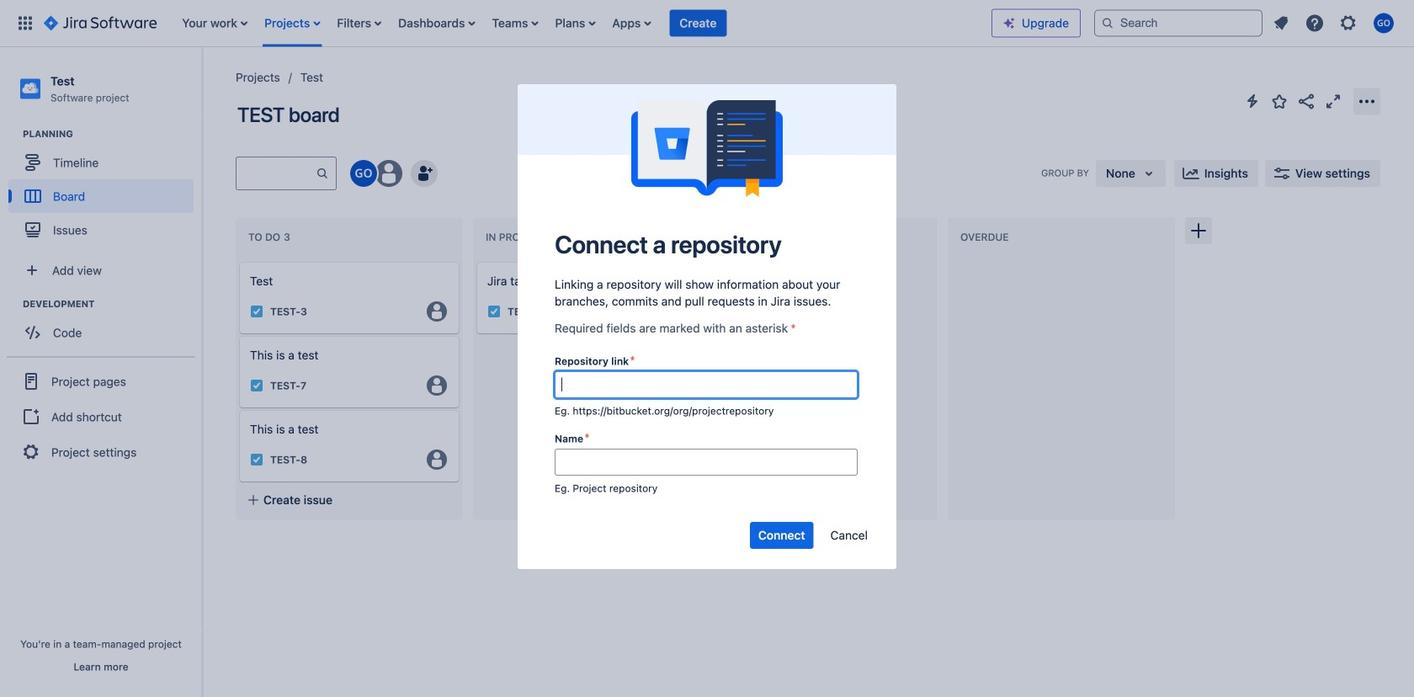 Task type: vqa. For each thing, say whether or not it's contained in the screenshot.
heading corresponding to topmost Group
yes



Task type: locate. For each thing, give the bounding box(es) containing it.
2 heading from the top
[[23, 297, 201, 311]]

required image
[[791, 322, 800, 335], [585, 431, 594, 445]]

0 vertical spatial heading
[[23, 127, 201, 141]]

task image
[[250, 453, 264, 466]]

star test board image
[[1270, 91, 1290, 112]]

create column image
[[1189, 221, 1209, 241]]

list item
[[177, 0, 253, 47], [259, 0, 325, 47], [332, 0, 387, 47], [393, 0, 480, 47], [487, 0, 543, 47], [550, 0, 601, 47], [607, 0, 656, 47], [670, 0, 727, 47]]

list
[[174, 0, 992, 47], [1266, 8, 1404, 38]]

Search field
[[1095, 10, 1263, 37]]

0 vertical spatial required image
[[791, 322, 800, 335]]

Search this board text field
[[237, 158, 316, 189]]

enter full screen image
[[1324, 91, 1344, 112]]

group
[[8, 127, 201, 252], [8, 297, 201, 355], [7, 356, 195, 476]]

task image for the to do element
[[250, 305, 264, 318]]

0 vertical spatial group
[[8, 127, 201, 252]]

None text field
[[555, 449, 858, 476]]

task image for in progress element
[[488, 305, 501, 318]]

task image
[[250, 305, 264, 318], [488, 305, 501, 318], [250, 379, 264, 392]]

6 list item from the left
[[550, 0, 601, 47]]

task image down the to do element
[[250, 305, 264, 318]]

banner
[[0, 0, 1415, 47]]

1 vertical spatial heading
[[23, 297, 201, 311]]

None search field
[[1095, 10, 1263, 37]]

sidebar element
[[0, 47, 202, 697]]

dialog
[[518, 84, 897, 570]]

task image down in progress element
[[488, 305, 501, 318]]

jira software image
[[44, 13, 157, 33], [44, 13, 157, 33]]

1 list item from the left
[[177, 0, 253, 47]]

7 list item from the left
[[607, 0, 656, 47]]

1 vertical spatial group
[[8, 297, 201, 355]]

heading
[[23, 127, 201, 141], [23, 297, 201, 311]]

task image up task icon
[[250, 379, 264, 392]]

5 list item from the left
[[487, 0, 543, 47]]

0 horizontal spatial required image
[[585, 431, 594, 445]]

None text field
[[555, 371, 858, 398]]



Task type: describe. For each thing, give the bounding box(es) containing it.
1 horizontal spatial list
[[1266, 8, 1404, 38]]

8 list item from the left
[[670, 0, 727, 47]]

1 horizontal spatial required image
[[791, 322, 800, 335]]

primary element
[[10, 0, 992, 47]]

3 list item from the left
[[332, 0, 387, 47]]

in progress element
[[486, 231, 565, 243]]

4 list item from the left
[[393, 0, 480, 47]]

search image
[[1101, 16, 1115, 30]]

2 vertical spatial group
[[7, 356, 195, 476]]

1 vertical spatial required image
[[585, 431, 594, 445]]

required image
[[631, 354, 639, 367]]

0 horizontal spatial list
[[174, 0, 992, 47]]

1 heading from the top
[[23, 127, 201, 141]]

add people image
[[414, 163, 434, 184]]

to do element
[[248, 231, 294, 243]]

2 list item from the left
[[259, 0, 325, 47]]



